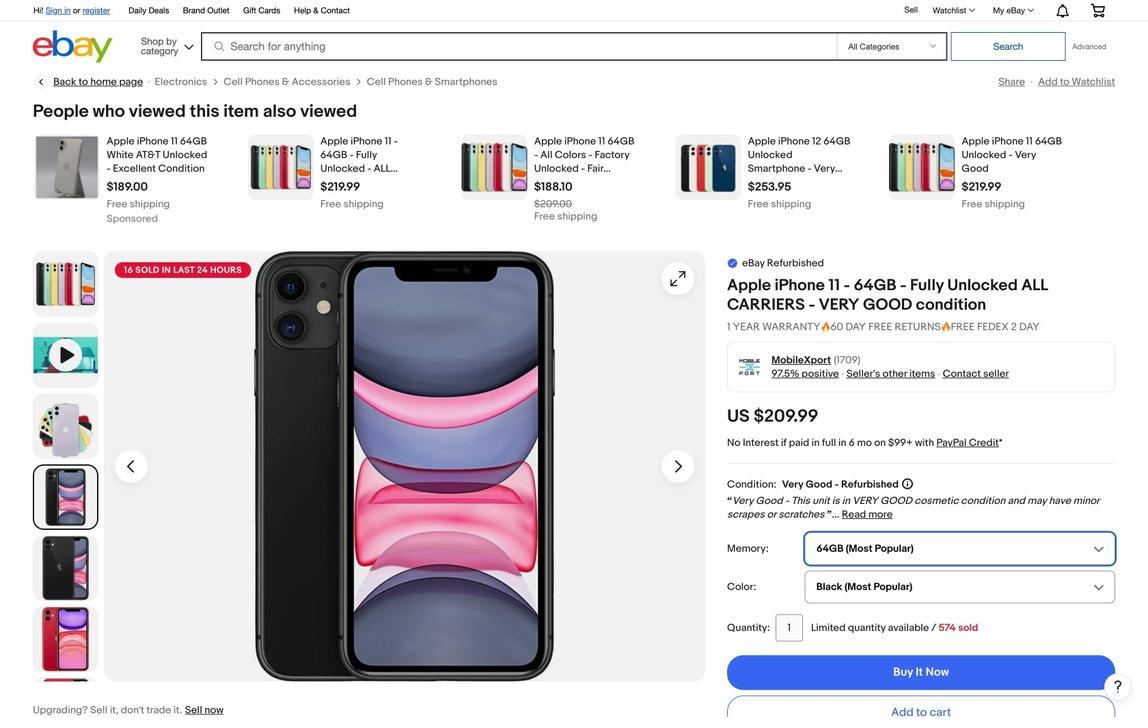 Task type: vqa. For each thing, say whether or not it's contained in the screenshot.
Account navigation
yes



Task type: describe. For each thing, give the bounding box(es) containing it.
0 horizontal spatial picture 3 of 10 image
[[36, 468, 96, 528]]

picture 2 of 10 image
[[34, 395, 98, 459]]

your shopping cart image
[[1091, 4, 1106, 17]]

Search for anything text field
[[203, 34, 834, 59]]

help, opens dialogs image
[[1112, 680, 1125, 694]]



Task type: locate. For each thing, give the bounding box(es) containing it.
picture 4 of 10 image
[[34, 537, 98, 601]]

watchlist image
[[970, 9, 976, 12]]

None submit
[[951, 32, 1066, 61]]

text__icon image
[[727, 257, 738, 268]]

None text field
[[321, 180, 360, 195], [962, 180, 1002, 195], [107, 200, 170, 209], [321, 200, 384, 209], [534, 200, 572, 209], [748, 200, 812, 209], [962, 200, 1025, 209], [776, 615, 803, 642], [321, 180, 360, 195], [962, 180, 1002, 195], [107, 200, 170, 209], [321, 200, 384, 209], [534, 200, 572, 209], [748, 200, 812, 209], [962, 200, 1025, 209], [776, 615, 803, 642]]

picture 5 of 10 image
[[34, 608, 98, 672]]

account navigation
[[26, 0, 1116, 21]]

None text field
[[107, 180, 148, 195], [534, 180, 573, 195], [748, 180, 792, 195], [534, 212, 598, 222], [107, 180, 148, 195], [534, 180, 573, 195], [748, 180, 792, 195], [534, 212, 598, 222]]

picture 3 of 10 image
[[104, 252, 706, 682], [36, 468, 96, 528]]

video 1 of 1 image
[[34, 323, 98, 388]]

picture 1 of 10 image
[[34, 252, 98, 317]]

my ebay image
[[1028, 9, 1034, 12]]

1 horizontal spatial picture 3 of 10 image
[[104, 252, 706, 682]]

banner
[[26, 0, 1116, 66]]



